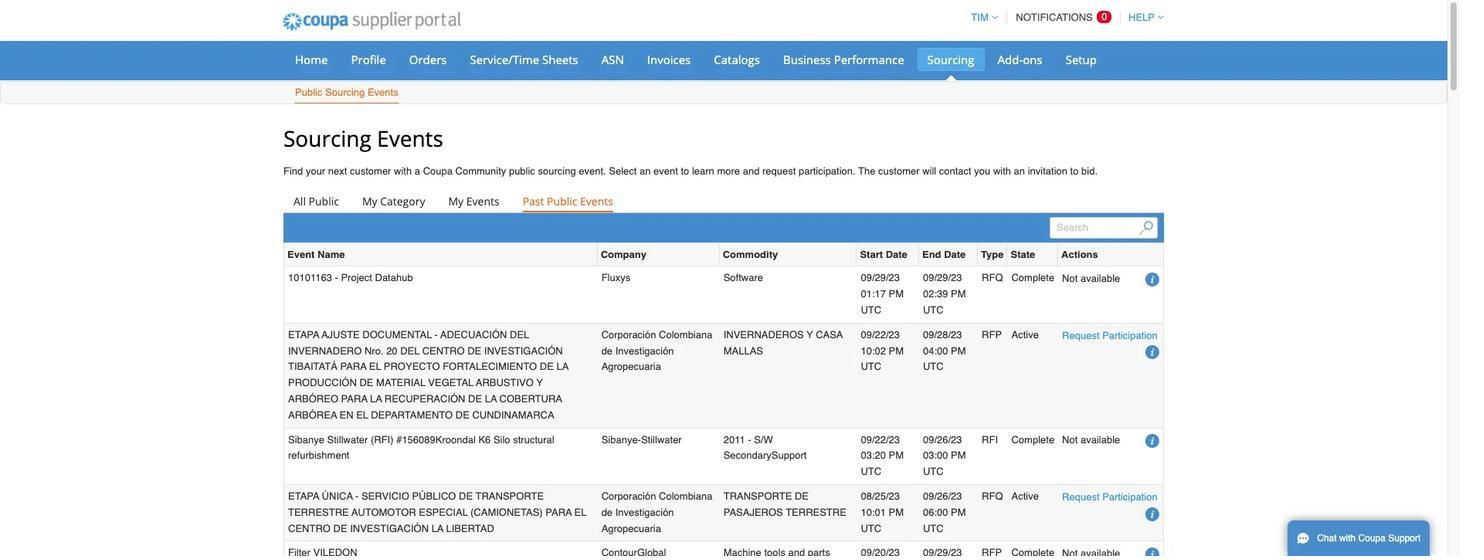 Task type: locate. For each thing, give the bounding box(es) containing it.
0 horizontal spatial my
[[362, 194, 377, 209]]

la down especial
[[431, 523, 443, 534]]

0 vertical spatial not available
[[1062, 272, 1120, 284]]

0 horizontal spatial 09/29/23
[[861, 272, 900, 284]]

agropecuaria for investigación
[[601, 361, 661, 373]]

1 stillwater from the left
[[327, 434, 368, 445]]

la inside etapa única - servicio público de transporte terrestre automotor especial (camionetas) para el centro de investigación la libertad
[[431, 523, 443, 534]]

del up fortalecimiento
[[510, 329, 529, 340]]

y up cobertura
[[536, 377, 543, 389]]

0 vertical spatial agropecuaria
[[601, 361, 661, 373]]

stillwater for sibanye
[[327, 434, 368, 445]]

09/26/23 inside 09/26/23 06:00 pm utc
[[923, 490, 962, 502]]

next
[[328, 165, 347, 177]]

tab list
[[283, 191, 1164, 213]]

1 vertical spatial investigación
[[615, 506, 674, 518]]

public for all
[[309, 194, 339, 209]]

y left casa
[[807, 329, 813, 340]]

1 vertical spatial participation
[[1102, 491, 1158, 503]]

name
[[317, 249, 345, 261]]

1 vertical spatial etapa
[[288, 490, 319, 502]]

0 vertical spatial request participation button
[[1062, 327, 1158, 344]]

1 vertical spatial not
[[1062, 434, 1078, 445]]

2 etapa from the top
[[288, 490, 319, 502]]

investigación
[[484, 345, 563, 356], [350, 523, 429, 534]]

pm right 06:00
[[951, 506, 966, 518]]

utc down 04:00
[[923, 361, 944, 373]]

not available for rfi
[[1062, 434, 1120, 445]]

1 vertical spatial de
[[601, 506, 613, 518]]

coupa left support
[[1358, 533, 1386, 544]]

0 vertical spatial request
[[1062, 330, 1099, 341]]

1 horizontal spatial transporte
[[723, 490, 792, 502]]

2 colombiana from the top
[[659, 490, 712, 502]]

0 vertical spatial colombiana
[[659, 329, 712, 340]]

utc down '10:02'
[[861, 361, 881, 373]]

1 vertical spatial available
[[1081, 434, 1120, 445]]

1 horizontal spatial 09/29/23
[[923, 272, 962, 284]]

public right past
[[547, 194, 577, 209]]

- inside etapa ajuste documental - adecuación del invernadero nro. 20 del centro de investigación tibaitatá para el proyecto fortalecimiento de la producción de material vegetal arbustivo y arbóreo para la recuperación de la cobertura arbórea en el departamento de cundinamarca
[[434, 329, 438, 340]]

request participation for rfp
[[1062, 330, 1158, 341]]

2 active from the top
[[1011, 490, 1039, 502]]

2 stillwater from the left
[[641, 434, 682, 445]]

2 terrestre from the left
[[786, 506, 846, 518]]

10101163
[[288, 272, 332, 284]]

09/22/23
[[861, 329, 900, 340], [861, 434, 900, 445]]

0 vertical spatial sourcing
[[927, 52, 974, 67]]

stillwater down the en
[[327, 434, 368, 445]]

corporación for etapa única - servicio público de transporte terrestre automotor especial (camionetas) para el centro de investigación la libertad
[[601, 490, 656, 502]]

1 vertical spatial corporación colombiana de investigación agropecuaria
[[601, 490, 712, 534]]

utc inside 09/28/23 04:00 pm utc
[[923, 361, 944, 373]]

investigación inside etapa única - servicio público de transporte terrestre automotor especial (camionetas) para el centro de investigación la libertad
[[350, 523, 429, 534]]

2 date from the left
[[944, 249, 966, 261]]

2 request participation button from the top
[[1062, 489, 1158, 505]]

agropecuaria
[[601, 361, 661, 373], [601, 523, 661, 534]]

de down sibanye-
[[601, 506, 613, 518]]

etapa for etapa única - servicio público de transporte terrestre automotor especial (camionetas) para el centro de investigación la libertad
[[288, 490, 319, 502]]

1 transporte from the left
[[476, 490, 544, 502]]

corporación colombiana de investigación agropecuaria for transporte de pasajeros terrestre
[[601, 490, 712, 534]]

investigación for etapa única - servicio público de transporte terrestre automotor especial (camionetas) para el centro de investigación la libertad
[[615, 506, 674, 518]]

search image
[[1139, 221, 1153, 235]]

0 horizontal spatial y
[[536, 377, 543, 389]]

2 my from the left
[[448, 194, 464, 209]]

event
[[653, 165, 678, 177]]

utc down 06:00
[[923, 523, 944, 534]]

2 not from the top
[[1062, 434, 1078, 445]]

pm right '10:02'
[[889, 345, 904, 356]]

type button
[[981, 247, 1004, 263]]

centro inside etapa única - servicio público de transporte terrestre automotor especial (camionetas) para el centro de investigación la libertad
[[288, 523, 330, 534]]

1 date from the left
[[886, 249, 907, 261]]

del up the "proyecto"
[[400, 345, 420, 356]]

corporación
[[601, 329, 656, 340], [601, 490, 656, 502]]

0 vertical spatial available
[[1081, 272, 1120, 284]]

2 transporte from the left
[[723, 490, 792, 502]]

sourcing for sourcing events
[[283, 124, 371, 153]]

pm down 08/25/23
[[889, 506, 904, 518]]

09/29/23 01:17 pm utc
[[861, 272, 904, 316]]

request participation button
[[1062, 327, 1158, 344], [1062, 489, 1158, 505]]

2 to from the left
[[1070, 165, 1079, 177]]

to left "learn" at the top left of the page
[[681, 165, 689, 177]]

catalogs
[[714, 52, 760, 67]]

my inside my category link
[[362, 194, 377, 209]]

1 participation from the top
[[1102, 330, 1158, 341]]

0 horizontal spatial customer
[[350, 165, 391, 177]]

pm for 04:00
[[951, 345, 966, 356]]

09/28/23 04:00 pm utc
[[923, 329, 966, 373]]

09/26/23 inside 09/26/23 03:00 pm utc
[[923, 434, 962, 445]]

el right (camionetas)
[[574, 506, 587, 518]]

cundinamarca
[[472, 409, 554, 421]]

recuperación
[[384, 393, 465, 405]]

utc down 01:17
[[861, 304, 881, 316]]

0 vertical spatial not
[[1062, 272, 1078, 284]]

select
[[609, 165, 637, 177]]

etapa left única on the bottom left of the page
[[288, 490, 319, 502]]

pm for 01:17
[[889, 288, 904, 300]]

0 vertical spatial de
[[601, 345, 613, 356]]

2 corporación from the top
[[601, 490, 656, 502]]

centro
[[422, 345, 465, 356], [288, 523, 330, 534]]

date for end date
[[944, 249, 966, 261]]

pm right 01:17
[[889, 288, 904, 300]]

1 vertical spatial complete
[[1011, 434, 1054, 445]]

0 vertical spatial request participation
[[1062, 330, 1158, 341]]

start date button
[[860, 247, 907, 263]]

fortalecimiento
[[443, 361, 537, 373]]

utc inside 09/26/23 06:00 pm utc
[[923, 523, 944, 534]]

structural
[[513, 434, 554, 445]]

1 horizontal spatial del
[[510, 329, 529, 340]]

de down "fluxys"
[[601, 345, 613, 356]]

agropecuaria for el
[[601, 523, 661, 534]]

1 horizontal spatial terrestre
[[786, 506, 846, 518]]

sibanye-stillwater
[[601, 434, 682, 445]]

coupa right a
[[423, 165, 453, 177]]

etapa up invernadero
[[288, 329, 319, 340]]

asn
[[601, 52, 624, 67]]

- left s/w on the bottom of page
[[748, 434, 751, 445]]

setup link
[[1056, 48, 1107, 71]]

1 active from the top
[[1011, 329, 1039, 340]]

to left bid. at right top
[[1070, 165, 1079, 177]]

utc inside 09/22/23 03:20 pm utc
[[861, 466, 881, 477]]

2 vertical spatial para
[[545, 506, 572, 518]]

utc down 03:00
[[923, 466, 944, 477]]

0 vertical spatial corporación
[[601, 329, 656, 340]]

de
[[601, 345, 613, 356], [601, 506, 613, 518]]

utc down 03:20
[[861, 466, 881, 477]]

etapa única - servicio público de transporte terrestre automotor especial (camionetas) para el centro de investigación la libertad
[[288, 490, 587, 534]]

terrestre left the 10:01
[[786, 506, 846, 518]]

centro down única on the bottom left of the page
[[288, 523, 330, 534]]

to
[[681, 165, 689, 177], [1070, 165, 1079, 177]]

1 horizontal spatial centro
[[422, 345, 465, 356]]

0 vertical spatial 09/26/23
[[923, 434, 962, 445]]

past public events link
[[513, 191, 623, 213]]

an
[[640, 165, 651, 177], [1014, 165, 1025, 177]]

0 horizontal spatial stillwater
[[327, 434, 368, 445]]

centro up vegetal
[[422, 345, 465, 356]]

- right única on the bottom left of the page
[[355, 490, 359, 502]]

2 investigación from the top
[[615, 506, 674, 518]]

colombiana
[[659, 329, 712, 340], [659, 490, 712, 502]]

0 horizontal spatial del
[[400, 345, 420, 356]]

1 terrestre from the left
[[288, 506, 349, 518]]

actions button
[[1061, 247, 1098, 263]]

1 etapa from the top
[[288, 329, 319, 340]]

1 available from the top
[[1081, 272, 1120, 284]]

0 vertical spatial del
[[510, 329, 529, 340]]

transporte up the 'pasajeros' on the bottom of the page
[[723, 490, 792, 502]]

an left invitation
[[1014, 165, 1025, 177]]

2 an from the left
[[1014, 165, 1025, 177]]

y inside etapa ajuste documental - adecuación del invernadero nro. 20 del centro de investigación tibaitatá para el proyecto fortalecimiento de la producción de material vegetal arbustivo y arbóreo para la recuperación de la cobertura arbórea en el departamento de cundinamarca
[[536, 377, 543, 389]]

pm
[[889, 288, 904, 300], [951, 288, 966, 300], [889, 345, 904, 356], [951, 345, 966, 356], [889, 450, 904, 461], [951, 450, 966, 461], [889, 506, 904, 518], [951, 506, 966, 518]]

producción
[[288, 377, 357, 389]]

category
[[380, 194, 425, 209]]

pm inside 09/26/23 06:00 pm utc
[[951, 506, 966, 518]]

etapa for etapa ajuste documental - adecuación del invernadero nro. 20 del centro de investigación tibaitatá para el proyecto fortalecimiento de la producción de material vegetal arbustivo y arbóreo para la recuperación de la cobertura arbórea en el departamento de cundinamarca
[[288, 329, 319, 340]]

with right you
[[993, 165, 1011, 177]]

pm right 02:39
[[951, 288, 966, 300]]

active for rfp
[[1011, 329, 1039, 340]]

2 not available from the top
[[1062, 434, 1120, 445]]

09/29/23 inside 09/29/23 01:17 pm utc
[[861, 272, 900, 284]]

09/29/23 up 01:17
[[861, 272, 900, 284]]

2 horizontal spatial el
[[574, 506, 587, 518]]

0 horizontal spatial terrestre
[[288, 506, 349, 518]]

1 vertical spatial not available
[[1062, 434, 1120, 445]]

0 horizontal spatial centro
[[288, 523, 330, 534]]

para up the en
[[341, 393, 367, 405]]

Search text field
[[1050, 217, 1158, 239]]

pm right 03:20
[[889, 450, 904, 461]]

09/28/23
[[923, 329, 962, 340]]

my left category
[[362, 194, 377, 209]]

1 request participation from the top
[[1062, 330, 1158, 341]]

única
[[322, 490, 353, 502]]

09/26/23 up 03:00
[[923, 434, 962, 445]]

1 horizontal spatial to
[[1070, 165, 1079, 177]]

1 vertical spatial y
[[536, 377, 543, 389]]

0 vertical spatial investigación
[[615, 345, 674, 356]]

1 de from the top
[[601, 345, 613, 356]]

utc down 02:39
[[923, 304, 944, 316]]

service/time
[[470, 52, 539, 67]]

terrestre down única on the bottom left of the page
[[288, 506, 349, 518]]

1 horizontal spatial y
[[807, 329, 813, 340]]

event.
[[579, 165, 606, 177]]

08/25/23
[[861, 490, 900, 502]]

1 horizontal spatial coupa
[[1358, 533, 1386, 544]]

events
[[368, 87, 398, 98], [377, 124, 443, 153], [466, 194, 499, 209], [580, 194, 613, 209]]

my for my events
[[448, 194, 464, 209]]

corporación down "fluxys"
[[601, 329, 656, 340]]

1 request participation button from the top
[[1062, 327, 1158, 344]]

1 vertical spatial colombiana
[[659, 490, 712, 502]]

utc down the 10:01
[[861, 523, 881, 534]]

1 vertical spatial 09/22/23
[[861, 434, 900, 445]]

1 not from the top
[[1062, 272, 1078, 284]]

pm inside 09/26/23 03:00 pm utc
[[951, 450, 966, 461]]

1 09/22/23 from the top
[[861, 329, 900, 340]]

1 corporación from the top
[[601, 329, 656, 340]]

utc inside 09/26/23 03:00 pm utc
[[923, 466, 944, 477]]

09/22/23 inside 09/22/23 03:20 pm utc
[[861, 434, 900, 445]]

sourcing down tim
[[927, 52, 974, 67]]

09/22/23 for 10:02
[[861, 329, 900, 340]]

participation for rfq
[[1102, 491, 1158, 503]]

learn
[[692, 165, 714, 177]]

1 horizontal spatial stillwater
[[641, 434, 682, 445]]

para
[[340, 361, 367, 373], [341, 393, 367, 405], [545, 506, 572, 518]]

2 corporación colombiana de investigación agropecuaria from the top
[[601, 490, 712, 534]]

terrestre inside etapa única - servicio público de transporte terrestre automotor especial (camionetas) para el centro de investigación la libertad
[[288, 506, 349, 518]]

2 09/29/23 from the left
[[923, 272, 962, 284]]

terrestre inside transporte de pasajeros terrestre
[[786, 506, 846, 518]]

1 horizontal spatial an
[[1014, 165, 1025, 177]]

not for rfq
[[1062, 272, 1078, 284]]

1 horizontal spatial date
[[944, 249, 966, 261]]

0 horizontal spatial investigación
[[350, 523, 429, 534]]

0 horizontal spatial transporte
[[476, 490, 544, 502]]

para down nro.
[[340, 361, 367, 373]]

servicio
[[361, 490, 409, 502]]

casa
[[816, 329, 843, 340]]

1 09/26/23 from the top
[[923, 434, 962, 445]]

arbórea
[[288, 409, 337, 421]]

tab list containing all public
[[283, 191, 1164, 213]]

service/time sheets link
[[460, 48, 588, 71]]

events up a
[[377, 124, 443, 153]]

with right chat
[[1339, 533, 1356, 544]]

etapa inside etapa ajuste documental - adecuación del invernadero nro. 20 del centro de investigación tibaitatá para el proyecto fortalecimiento de la producción de material vegetal arbustivo y arbóreo para la recuperación de la cobertura arbórea en el departamento de cundinamarca
[[288, 329, 319, 340]]

1 vertical spatial corporación
[[601, 490, 656, 502]]

utc inside 09/22/23 10:02 pm utc
[[861, 361, 881, 373]]

coupa inside chat with coupa support button
[[1358, 533, 1386, 544]]

an left event
[[640, 165, 651, 177]]

y
[[807, 329, 813, 340], [536, 377, 543, 389]]

0 vertical spatial complete
[[1011, 272, 1054, 284]]

0 vertical spatial rfq
[[982, 272, 1003, 284]]

not for rfi
[[1062, 434, 1078, 445]]

departamento
[[371, 409, 453, 421]]

0 vertical spatial y
[[807, 329, 813, 340]]

rfq down type button
[[982, 272, 1003, 284]]

el down nro.
[[369, 361, 381, 373]]

el
[[369, 361, 381, 373], [356, 409, 368, 421], [574, 506, 587, 518]]

stillwater left the 2011
[[641, 434, 682, 445]]

1 09/29/23 from the left
[[861, 272, 900, 284]]

1 vertical spatial coupa
[[1358, 533, 1386, 544]]

colombiana for invernaderos y casa mallas
[[659, 329, 712, 340]]

1 vertical spatial investigación
[[350, 523, 429, 534]]

project
[[341, 272, 372, 284]]

0 vertical spatial corporación colombiana de investigación agropecuaria
[[601, 329, 712, 373]]

2 09/26/23 from the top
[[923, 490, 962, 502]]

complete for rfq
[[1011, 272, 1054, 284]]

2 complete from the top
[[1011, 434, 1054, 445]]

1 my from the left
[[362, 194, 377, 209]]

09/26/23 up 06:00
[[923, 490, 962, 502]]

1 vertical spatial request participation button
[[1062, 489, 1158, 505]]

customer left will
[[878, 165, 920, 177]]

corporación down sibanye-
[[601, 490, 656, 502]]

09/26/23 for 03:00
[[923, 434, 962, 445]]

0 vertical spatial etapa
[[288, 329, 319, 340]]

1 vertical spatial agropecuaria
[[601, 523, 661, 534]]

1 horizontal spatial customer
[[878, 165, 920, 177]]

1 horizontal spatial el
[[369, 361, 381, 373]]

2 rfq from the top
[[982, 490, 1003, 502]]

rfq for complete
[[982, 272, 1003, 284]]

0 vertical spatial coupa
[[423, 165, 453, 177]]

1 rfq from the top
[[982, 272, 1003, 284]]

1 vertical spatial centro
[[288, 523, 330, 534]]

navigation
[[964, 2, 1164, 32]]

2 vertical spatial el
[[574, 506, 587, 518]]

0 horizontal spatial to
[[681, 165, 689, 177]]

investigación down automotor
[[350, 523, 429, 534]]

2 request participation from the top
[[1062, 491, 1158, 503]]

k6
[[478, 434, 491, 445]]

transporte up (camionetas)
[[476, 490, 544, 502]]

en
[[339, 409, 353, 421]]

rfq right 09/26/23 06:00 pm utc
[[982, 490, 1003, 502]]

utc inside 09/29/23 02:39 pm utc
[[923, 304, 944, 316]]

notifications
[[1016, 12, 1093, 23]]

my down "community"
[[448, 194, 464, 209]]

utc inside 08/25/23 10:01 pm utc
[[861, 523, 881, 534]]

all
[[294, 194, 306, 209]]

1 colombiana from the top
[[659, 329, 712, 340]]

09/29/23 for 02:39
[[923, 272, 962, 284]]

pm inside 08/25/23 10:01 pm utc
[[889, 506, 904, 518]]

1 investigación from the top
[[615, 345, 674, 356]]

with inside button
[[1339, 533, 1356, 544]]

- left 'adecuación'
[[434, 329, 438, 340]]

2 horizontal spatial with
[[1339, 533, 1356, 544]]

arbóreo
[[288, 393, 338, 405]]

pm inside 09/29/23 01:17 pm utc
[[889, 288, 904, 300]]

1 horizontal spatial with
[[993, 165, 1011, 177]]

1 vertical spatial request
[[1062, 491, 1099, 503]]

date right start
[[886, 249, 907, 261]]

0 vertical spatial investigación
[[484, 345, 563, 356]]

0 horizontal spatial date
[[886, 249, 907, 261]]

request
[[1062, 330, 1099, 341], [1062, 491, 1099, 503]]

request for rfp
[[1062, 330, 1099, 341]]

1 horizontal spatial investigación
[[484, 345, 563, 356]]

customer right next
[[350, 165, 391, 177]]

2 participation from the top
[[1102, 491, 1158, 503]]

customer
[[350, 165, 391, 177], [878, 165, 920, 177]]

stillwater inside sibanye stillwater (rfi) #156089kroondal k6 silo structural refurbishment
[[327, 434, 368, 445]]

tibaitatá
[[288, 361, 337, 373]]

events down the event.
[[580, 194, 613, 209]]

1 horizontal spatial my
[[448, 194, 464, 209]]

utc for 09/29/23 01:17 pm utc
[[861, 304, 881, 316]]

with left a
[[394, 165, 412, 177]]

09/22/23 up '10:02'
[[861, 329, 900, 340]]

sourcing for sourcing
[[927, 52, 974, 67]]

06:00
[[923, 506, 948, 518]]

2 vertical spatial sourcing
[[283, 124, 371, 153]]

0 vertical spatial participation
[[1102, 330, 1158, 341]]

pm inside 09/28/23 04:00 pm utc
[[951, 345, 966, 356]]

1 not available from the top
[[1062, 272, 1120, 284]]

my for my category
[[362, 194, 377, 209]]

el right the en
[[356, 409, 368, 421]]

0 vertical spatial 09/22/23
[[861, 329, 900, 340]]

para right (camionetas)
[[545, 506, 572, 518]]

pm inside 09/22/23 03:20 pm utc
[[889, 450, 904, 461]]

pm down 09/28/23
[[951, 345, 966, 356]]

investigación up arbustivo
[[484, 345, 563, 356]]

03:20
[[861, 450, 886, 461]]

public sourcing events
[[295, 87, 398, 98]]

0 horizontal spatial el
[[356, 409, 368, 421]]

0 horizontal spatial an
[[640, 165, 651, 177]]

sourcing up next
[[283, 124, 371, 153]]

date right "end"
[[944, 249, 966, 261]]

1 complete from the top
[[1011, 272, 1054, 284]]

para inside etapa única - servicio público de transporte terrestre automotor especial (camionetas) para el centro de investigación la libertad
[[545, 506, 572, 518]]

1 vertical spatial rfq
[[982, 490, 1003, 502]]

sibanye-
[[601, 434, 641, 445]]

1 agropecuaria from the top
[[601, 361, 661, 373]]

2 request from the top
[[1062, 491, 1099, 503]]

etapa
[[288, 329, 319, 340], [288, 490, 319, 502]]

tim
[[971, 12, 988, 23]]

0 vertical spatial centro
[[422, 345, 465, 356]]

1 vertical spatial active
[[1011, 490, 1039, 502]]

request participation button for rfq
[[1062, 489, 1158, 505]]

1 request from the top
[[1062, 330, 1099, 341]]

09/29/23 up 02:39
[[923, 272, 962, 284]]

de
[[467, 345, 481, 356], [540, 361, 554, 373], [359, 377, 373, 389], [468, 393, 482, 405], [456, 409, 469, 421], [459, 490, 473, 502], [795, 490, 809, 502], [333, 523, 347, 534]]

2 available from the top
[[1081, 434, 1120, 445]]

09/26/23 06:00 pm utc
[[923, 490, 966, 534]]

complete down state button
[[1011, 272, 1054, 284]]

1 corporación colombiana de investigación agropecuaria from the top
[[601, 329, 712, 373]]

tim link
[[964, 12, 998, 23]]

0 vertical spatial active
[[1011, 329, 1039, 340]]

2 09/22/23 from the top
[[861, 434, 900, 445]]

sourcing down profile link
[[325, 87, 365, 98]]

09/29/23 inside 09/29/23 02:39 pm utc
[[923, 272, 962, 284]]

utc for 09/28/23 04:00 pm utc
[[923, 361, 944, 373]]

participation for rfp
[[1102, 330, 1158, 341]]

complete right rfi
[[1011, 434, 1054, 445]]

de for investigación
[[601, 345, 613, 356]]

09/22/23 up 03:20
[[861, 434, 900, 445]]

pm for 02:39
[[951, 288, 966, 300]]

1 vertical spatial 09/26/23
[[923, 490, 962, 502]]

events down profile
[[368, 87, 398, 98]]

pm right 03:00
[[951, 450, 966, 461]]

2 de from the top
[[601, 506, 613, 518]]

pm inside 09/22/23 10:02 pm utc
[[889, 345, 904, 356]]

09/22/23 inside 09/22/23 10:02 pm utc
[[861, 329, 900, 340]]

public right all
[[309, 194, 339, 209]]

date for start date
[[886, 249, 907, 261]]

1 vertical spatial request participation
[[1062, 491, 1158, 503]]

utc for 09/29/23 02:39 pm utc
[[923, 304, 944, 316]]

2 agropecuaria from the top
[[601, 523, 661, 534]]

utc inside 09/29/23 01:17 pm utc
[[861, 304, 881, 316]]

0 horizontal spatial coupa
[[423, 165, 453, 177]]

transporte de pasajeros terrestre
[[723, 490, 846, 518]]

0 vertical spatial el
[[369, 361, 381, 373]]

etapa inside etapa única - servicio público de transporte terrestre automotor especial (camionetas) para el centro de investigación la libertad
[[288, 490, 319, 502]]

my inside my events link
[[448, 194, 464, 209]]

pm inside 09/29/23 02:39 pm utc
[[951, 288, 966, 300]]



Task type: vqa. For each thing, say whether or not it's contained in the screenshot.
first Active from the top
yes



Task type: describe. For each thing, give the bounding box(es) containing it.
1 customer from the left
[[350, 165, 391, 177]]

proyecto
[[384, 361, 440, 373]]

sheets
[[542, 52, 578, 67]]

more
[[717, 165, 740, 177]]

secondarysupport
[[723, 450, 807, 461]]

etapa ajuste documental - adecuación del invernadero nro. 20 del centro de investigación tibaitatá para el proyecto fortalecimiento de la producción de material vegetal arbustivo y arbóreo para la recuperación de la cobertura arbórea en el departamento de cundinamarca
[[288, 329, 569, 421]]

all public
[[294, 194, 339, 209]]

0 horizontal spatial with
[[394, 165, 412, 177]]

0 vertical spatial para
[[340, 361, 367, 373]]

el inside etapa única - servicio público de transporte terrestre automotor especial (camionetas) para el centro de investigación la libertad
[[574, 506, 587, 518]]

start
[[860, 249, 883, 261]]

find
[[283, 165, 303, 177]]

de inside transporte de pasajeros terrestre
[[795, 490, 809, 502]]

investigación for etapa ajuste documental - adecuación del invernadero nro. 20 del centro de investigación tibaitatá para el proyecto fortalecimiento de la producción de material vegetal arbustivo y arbóreo para la recuperación de la cobertura arbórea en el departamento de cundinamarca
[[615, 345, 674, 356]]

20
[[386, 345, 397, 356]]

you
[[974, 165, 990, 177]]

request participation for rfq
[[1062, 491, 1158, 503]]

events down "community"
[[466, 194, 499, 209]]

available for rfq
[[1081, 272, 1120, 284]]

pm for 10:01
[[889, 506, 904, 518]]

silo
[[493, 434, 510, 445]]

participation.
[[799, 165, 856, 177]]

ons
[[1023, 52, 1042, 67]]

support
[[1388, 533, 1421, 544]]

1 vertical spatial para
[[341, 393, 367, 405]]

utc for 08/25/23 10:01 pm utc
[[861, 523, 881, 534]]

start date
[[860, 249, 907, 261]]

09/22/23 10:02 pm utc
[[861, 329, 904, 373]]

navigation containing notifications 0
[[964, 2, 1164, 32]]

complete for rfi
[[1011, 434, 1054, 445]]

corporación for etapa ajuste documental - adecuación del invernadero nro. 20 del centro de investigación tibaitatá para el proyecto fortalecimiento de la producción de material vegetal arbustivo y arbóreo para la recuperación de la cobertura arbórea en el departamento de cundinamarca
[[601, 329, 656, 340]]

orders link
[[399, 48, 457, 71]]

1 an from the left
[[640, 165, 651, 177]]

utc for 09/26/23 03:00 pm utc
[[923, 466, 944, 477]]

profile link
[[341, 48, 396, 71]]

nro.
[[365, 345, 384, 356]]

contact
[[939, 165, 971, 177]]

invernadero
[[288, 345, 362, 356]]

sibanye stillwater (rfi) #156089kroondal k6 silo structural refurbishment
[[288, 434, 554, 461]]

stillwater for sibanye-
[[641, 434, 682, 445]]

colombiana for transporte de pasajeros terrestre
[[659, 490, 712, 502]]

automotor
[[351, 506, 416, 518]]

invoices link
[[637, 48, 701, 71]]

find your next customer with a coupa community public sourcing event. select an event to learn more and request participation. the customer will contact you with an invitation to bid.
[[283, 165, 1098, 177]]

pasajeros
[[723, 506, 783, 518]]

09/26/23 for 06:00
[[923, 490, 962, 502]]

active for rfq
[[1011, 490, 1039, 502]]

sourcing link
[[917, 48, 984, 71]]

rfq for active
[[982, 490, 1003, 502]]

your
[[306, 165, 325, 177]]

transporte inside etapa única - servicio público de transporte terrestre automotor especial (camionetas) para el centro de investigación la libertad
[[476, 490, 544, 502]]

commodity button
[[723, 247, 778, 263]]

1 vertical spatial el
[[356, 409, 368, 421]]

1 vertical spatial sourcing
[[325, 87, 365, 98]]

la up cobertura
[[556, 361, 569, 373]]

investigación inside etapa ajuste documental - adecuación del invernadero nro. 20 del centro de investigación tibaitatá para el proyecto fortalecimiento de la producción de material vegetal arbustivo y arbóreo para la recuperación de la cobertura arbórea en el departamento de cundinamarca
[[484, 345, 563, 356]]

- inside etapa única - servicio público de transporte terrestre automotor especial (camionetas) para el centro de investigación la libertad
[[355, 490, 359, 502]]

not available for rfq
[[1062, 272, 1120, 284]]

la down arbustivo
[[485, 393, 497, 405]]

orders
[[409, 52, 447, 67]]

request participation button for rfp
[[1062, 327, 1158, 344]]

rfp
[[982, 329, 1002, 340]]

community
[[455, 165, 506, 177]]

vegetal
[[428, 377, 474, 389]]

type
[[981, 249, 1004, 261]]

transporte inside transporte de pasajeros terrestre
[[723, 490, 792, 502]]

setup
[[1066, 52, 1097, 67]]

state button
[[1011, 247, 1035, 263]]

invoices
[[647, 52, 691, 67]]

event name button
[[287, 247, 345, 263]]

1 vertical spatial del
[[400, 345, 420, 356]]

company
[[601, 249, 646, 261]]

documental
[[363, 329, 432, 340]]

the
[[858, 165, 875, 177]]

pm for 03:00
[[951, 450, 966, 461]]

fluxys
[[601, 272, 630, 284]]

09/22/23 for 03:20
[[861, 434, 900, 445]]

ajuste
[[321, 329, 360, 340]]

end date
[[922, 249, 966, 261]]

type state
[[981, 249, 1035, 261]]

10:02
[[861, 345, 886, 356]]

(camionetas)
[[470, 506, 543, 518]]

sourcing events
[[283, 124, 443, 153]]

coupa supplier portal image
[[272, 2, 471, 41]]

material
[[376, 377, 426, 389]]

10:01
[[861, 506, 886, 518]]

2011
[[723, 434, 745, 445]]

mallas
[[723, 345, 763, 356]]

service/time sheets
[[470, 52, 578, 67]]

- left project
[[335, 272, 338, 284]]

catalogs link
[[704, 48, 770, 71]]

my category
[[362, 194, 425, 209]]

end
[[922, 249, 941, 261]]

a
[[415, 165, 420, 177]]

09/29/23 02:39 pm utc
[[923, 272, 966, 316]]

arbustivo
[[476, 377, 534, 389]]

adecuación
[[440, 329, 507, 340]]

request for rfq
[[1062, 491, 1099, 503]]

notifications 0
[[1016, 11, 1107, 23]]

datahub
[[375, 272, 413, 284]]

de for el
[[601, 506, 613, 518]]

- inside 2011 - s/w secondarysupport
[[748, 434, 751, 445]]

utc for 09/26/23 06:00 pm utc
[[923, 523, 944, 534]]

rfi
[[982, 434, 998, 445]]

pm for 10:02
[[889, 345, 904, 356]]

la down material
[[370, 393, 382, 405]]

chat
[[1317, 533, 1337, 544]]

invitation
[[1028, 165, 1067, 177]]

cobertura
[[499, 393, 562, 405]]

corporación colombiana de investigación agropecuaria for invernaderos y casa mallas
[[601, 329, 712, 373]]

my events link
[[438, 191, 509, 213]]

centro inside etapa ajuste documental - adecuación del invernadero nro. 20 del centro de investigación tibaitatá para el proyecto fortalecimiento de la producción de material vegetal arbustivo y arbóreo para la recuperación de la cobertura arbórea en el departamento de cundinamarca
[[422, 345, 465, 356]]

performance
[[834, 52, 904, 67]]

utc for 09/22/23 03:20 pm utc
[[861, 466, 881, 477]]

1 to from the left
[[681, 165, 689, 177]]

public down home link
[[295, 87, 322, 98]]

09/29/23 for 01:17
[[861, 272, 900, 284]]

invernaderos y casa mallas
[[723, 329, 843, 356]]

0
[[1102, 11, 1107, 22]]

home
[[295, 52, 328, 67]]

09/26/23 03:00 pm utc
[[923, 434, 966, 477]]

my events
[[448, 194, 499, 209]]

public for past
[[547, 194, 577, 209]]

pm for 06:00
[[951, 506, 966, 518]]

utc for 09/22/23 10:02 pm utc
[[861, 361, 881, 373]]

2 customer from the left
[[878, 165, 920, 177]]

asn link
[[591, 48, 634, 71]]

my category link
[[352, 191, 435, 213]]

chat with coupa support button
[[1288, 521, 1430, 556]]

01:17
[[861, 288, 886, 300]]

y inside invernaderos y casa mallas
[[807, 329, 813, 340]]

pm for 03:20
[[889, 450, 904, 461]]

available for rfi
[[1081, 434, 1120, 445]]

past
[[523, 194, 544, 209]]

#156089kroondal
[[396, 434, 476, 445]]

help
[[1128, 12, 1155, 23]]

state
[[1011, 249, 1035, 261]]

event
[[287, 249, 315, 261]]

invernaderos
[[723, 329, 804, 340]]



